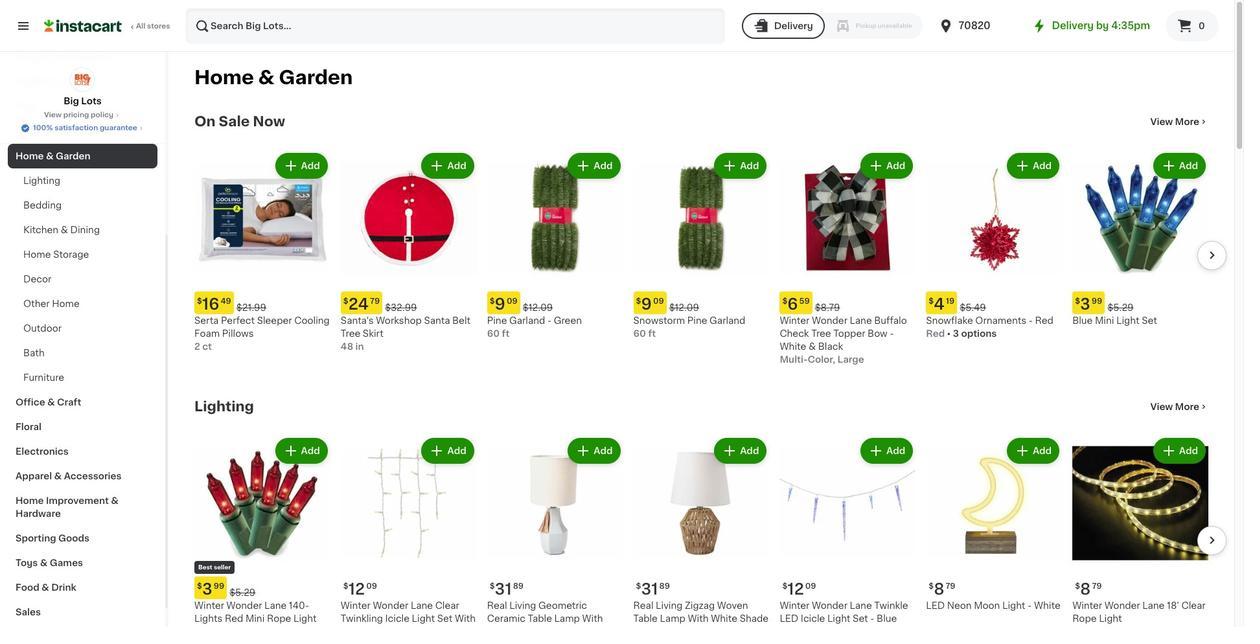 Task type: locate. For each thing, give the bounding box(es) containing it.
shade down ceramic
[[516, 627, 545, 627]]

& left craft
[[47, 398, 55, 407]]

santa
[[424, 316, 450, 325]]

12 for winter wonder lane clear twinkling icicle light set with white wire
[[349, 582, 365, 597]]

2 $ 12 09 from the left
[[783, 582, 816, 597]]

1 horizontal spatial with
[[582, 614, 603, 623]]

mini inside $ 3 99 $5.29 winter wonder lane 140- lights red mini rope light set
[[246, 614, 265, 623]]

1 horizontal spatial ft
[[648, 329, 656, 338]]

2 garland from the left
[[710, 316, 746, 325]]

2 ft from the left
[[648, 329, 656, 338]]

1 vertical spatial view more link
[[1151, 401, 1209, 414]]

1 vertical spatial more
[[1175, 402, 1200, 412]]

lighting up 'bedding'
[[23, 176, 60, 185]]

pine inside pine garland - green 60 ft
[[487, 316, 507, 325]]

all
[[136, 23, 145, 30]]

$12.09 up snowstorm pine garland 60 ft
[[669, 303, 699, 312]]

real for real living zigzag woven table lamp with white shade - brown
[[634, 601, 654, 610]]

home inside "link"
[[23, 250, 51, 259]]

add button for santa's workshop santa belt tree skirt
[[423, 154, 473, 178]]

wonder inside winter wonder lane twinkle led icicle light set - blue
[[812, 601, 848, 610]]

1 ft from the left
[[502, 329, 510, 338]]

0 horizontal spatial 12
[[349, 582, 365, 597]]

table inside real living geometric ceramic table lamp with beige shade - gray
[[528, 614, 552, 623]]

more for $32.99
[[1175, 117, 1200, 126]]

1 horizontal spatial rope
[[1073, 614, 1097, 623]]

3 inside $ 3 99 $5.29 winter wonder lane 140- lights red mini rope light set
[[202, 582, 212, 597]]

wonder inside winter wonder lane 18' clear rope light
[[1105, 601, 1140, 610]]

0 horizontal spatial 60
[[487, 329, 500, 338]]

wonder inside winter wonder lane buffalo check tree topper bow - white & black multi-color, large
[[812, 316, 848, 325]]

0 horizontal spatial $9.09 original price: $12.09 element
[[487, 292, 623, 314]]

add for pine garland - green
[[594, 161, 613, 170]]

1 $ 9 09 from the left
[[490, 297, 518, 312]]

3 up "blue mini light set"
[[1080, 297, 1091, 312]]

& right "food"
[[42, 583, 49, 592]]

8 up winter wonder lane 18' clear rope light
[[1080, 582, 1091, 597]]

home inside home improvement & hardware
[[16, 496, 44, 506]]

$ 31 89 up ceramic
[[490, 582, 524, 597]]

& for office & craft link
[[47, 398, 55, 407]]

0 horizontal spatial tree
[[341, 329, 361, 338]]

kitchen & dining
[[23, 226, 100, 235]]

$ inside the $ 16 49
[[197, 297, 202, 305]]

1 horizontal spatial 60
[[634, 329, 646, 338]]

1 vertical spatial 3
[[953, 329, 959, 338]]

99 inside $ 3 99
[[1092, 297, 1103, 305]]

other
[[23, 299, 50, 309]]

home & garden up now
[[194, 68, 353, 87]]

living inside real living zigzag woven table lamp with white shade - brown
[[656, 601, 683, 610]]

1 $12.09 from the left
[[523, 303, 553, 312]]

2 horizontal spatial 3
[[1080, 297, 1091, 312]]

$3.99 original price: $5.29 element for blue mini light set
[[1073, 292, 1209, 314]]

1 horizontal spatial 99
[[1092, 297, 1103, 305]]

blue down twinkle
[[877, 614, 897, 623]]

- inside winter wonder lane twinkle led icicle light set - blue
[[871, 614, 875, 623]]

with inside real living zigzag woven table lamp with white shade - brown
[[688, 614, 709, 623]]

1 vertical spatial home & garden
[[16, 152, 91, 161]]

neon
[[947, 601, 972, 610]]

gray
[[553, 627, 575, 627]]

add for blue mini light set
[[1179, 161, 1198, 170]]

1 vertical spatial shade
[[516, 627, 545, 627]]

item carousel region
[[176, 145, 1227, 379], [176, 430, 1227, 627]]

wonder up wire
[[373, 601, 409, 610]]

satisfaction
[[55, 124, 98, 132]]

0 horizontal spatial mini
[[246, 614, 265, 623]]

2 pine from the left
[[687, 316, 707, 325]]

1 horizontal spatial clear
[[1182, 601, 1206, 610]]

& for "home & garden" link
[[46, 152, 54, 161]]

winter inside winter wonder lane 18' clear rope light
[[1073, 601, 1103, 610]]

2 view more link from the top
[[1151, 401, 1209, 414]]

living for geometric
[[510, 601, 536, 610]]

0 vertical spatial blue
[[1073, 316, 1093, 325]]

0 horizontal spatial ft
[[502, 329, 510, 338]]

0 vertical spatial view more link
[[1151, 115, 1209, 128]]

product group
[[194, 150, 330, 353], [341, 150, 477, 353], [487, 150, 623, 340], [634, 150, 770, 340], [780, 150, 916, 366], [926, 150, 1062, 340], [1073, 150, 1209, 327], [194, 436, 330, 627], [341, 436, 477, 627], [487, 436, 623, 627], [634, 436, 770, 627], [780, 436, 916, 625], [926, 436, 1062, 612], [1073, 436, 1209, 625]]

0 horizontal spatial lighting
[[23, 176, 60, 185]]

white down woven
[[711, 614, 738, 623]]

& left dining
[[61, 226, 68, 235]]

pets
[[16, 102, 37, 111]]

winter inside $ 3 99 $5.29 winter wonder lane 140- lights red mini rope light set
[[194, 601, 224, 610]]

$ 12 09 up twinkling
[[343, 582, 377, 597]]

0 vertical spatial red
[[1035, 316, 1054, 325]]

ft
[[502, 329, 510, 338], [648, 329, 656, 338]]

1 with from the left
[[455, 614, 476, 623]]

living up brown
[[656, 601, 683, 610]]

1 pine from the left
[[487, 316, 507, 325]]

31 up brown
[[641, 582, 658, 597]]

0 horizontal spatial 99
[[214, 583, 224, 590]]

2 real from the left
[[634, 601, 654, 610]]

- inside real living zigzag woven table lamp with white shade - brown
[[634, 627, 638, 627]]

79 inside $ 24 79 $32.99 santa's workshop santa belt tree skirt 48 in
[[370, 297, 380, 305]]

& left gift
[[43, 53, 51, 62]]

home up decor
[[23, 250, 51, 259]]

1 icicle from the left
[[385, 614, 410, 623]]

set inside winter wonder lane clear twinkling icicle light set with white wire
[[437, 614, 453, 623]]

1 rope from the left
[[267, 614, 291, 623]]

0 vertical spatial led
[[926, 601, 945, 610]]

lane inside winter wonder lane buffalo check tree topper bow - white & black multi-color, large
[[850, 316, 872, 325]]

lighting link down ct
[[194, 399, 254, 415]]

mini down $ 3 99
[[1095, 316, 1114, 325]]

$ 8 79 up winter wonder lane 18' clear rope light
[[1075, 582, 1102, 597]]

delivery for delivery by 4:35pm
[[1052, 21, 1094, 30]]

$ 8 79 up neon
[[929, 582, 956, 597]]

floral link
[[8, 415, 157, 439]]

99 inside $ 3 99 $5.29 winter wonder lane 140- lights red mini rope light set
[[214, 583, 224, 590]]

moon
[[974, 601, 1000, 610]]

in
[[356, 342, 364, 351]]

1 8 from the left
[[934, 582, 945, 597]]

1 view more from the top
[[1151, 117, 1200, 126]]

& for apparel & accessories link
[[54, 472, 62, 481]]

add button for serta perfect sleeper cooling foam pillows
[[276, 154, 327, 178]]

0 vertical spatial shade
[[740, 614, 769, 623]]

lamp up gray
[[554, 614, 580, 623]]

$ 31 89
[[490, 582, 524, 597], [636, 582, 670, 597]]

2 living from the left
[[656, 601, 683, 610]]

1 item carousel region from the top
[[176, 145, 1227, 379]]

79 for led neon moon light - white
[[946, 583, 956, 590]]

view more
[[1151, 117, 1200, 126], [1151, 402, 1200, 412]]

2 vertical spatial red
[[225, 614, 243, 623]]

1 tree from the left
[[341, 329, 361, 338]]

0 horizontal spatial real
[[487, 601, 507, 610]]

food
[[16, 583, 39, 592]]

living for zigzag
[[656, 601, 683, 610]]

9 up pine garland - green 60 ft
[[495, 297, 506, 312]]

1 horizontal spatial pine
[[687, 316, 707, 325]]

set inside winter wonder lane twinkle led icicle light set - blue
[[853, 614, 868, 623]]

3 inside $3.99 original price: $5.29 element
[[1080, 297, 1091, 312]]

blue inside winter wonder lane twinkle led icicle light set - blue
[[877, 614, 897, 623]]

real up ceramic
[[487, 601, 507, 610]]

2 89 from the left
[[660, 583, 670, 590]]

add for winter wonder lane twinkle led icicle light set - blue
[[887, 447, 906, 456]]

lighting link
[[8, 169, 157, 193], [194, 399, 254, 415]]

0 horizontal spatial $5.29
[[230, 588, 256, 597]]

$ inside $ 6 59
[[783, 297, 788, 305]]

apparel & accessories link
[[8, 464, 157, 489]]

1 horizontal spatial $ 12 09
[[783, 582, 816, 597]]

1 vertical spatial $5.29
[[230, 588, 256, 597]]

white down twinkling
[[341, 627, 367, 627]]

2 lamp from the left
[[660, 614, 686, 623]]

0 horizontal spatial blue
[[877, 614, 897, 623]]

0 horizontal spatial shade
[[516, 627, 545, 627]]

1 table from the left
[[528, 614, 552, 623]]

toys
[[16, 559, 38, 568]]

3 down best in the bottom of the page
[[202, 582, 212, 597]]

$ 24 79 $32.99 santa's workshop santa belt tree skirt 48 in
[[341, 297, 471, 351]]

$ inside $ 3 99 $5.29 winter wonder lane 140- lights red mini rope light set
[[197, 583, 202, 590]]

& down accessories
[[111, 496, 119, 506]]

0 vertical spatial home & garden
[[194, 68, 353, 87]]

1 horizontal spatial delivery
[[1052, 21, 1094, 30]]

tree up black on the bottom
[[812, 329, 831, 338]]

beige
[[487, 627, 513, 627]]

sporting goods link
[[8, 526, 157, 551]]

89 up brown
[[660, 583, 670, 590]]

$ 12 09 up winter wonder lane twinkle led icicle light set - blue
[[783, 582, 816, 597]]

item carousel region containing 3
[[176, 430, 1227, 627]]

0 vertical spatial item carousel region
[[176, 145, 1227, 379]]

1 lamp from the left
[[554, 614, 580, 623]]

& for food & drink link in the left bottom of the page
[[42, 583, 49, 592]]

1 horizontal spatial $ 9 09
[[636, 297, 664, 312]]

99 for $ 3 99 $5.29 winter wonder lane 140- lights red mini rope light set
[[214, 583, 224, 590]]

1 living from the left
[[510, 601, 536, 610]]

0 horizontal spatial with
[[455, 614, 476, 623]]

2 12 from the left
[[788, 582, 804, 597]]

31 for real living zigzag woven table lamp with white shade - brown
[[641, 582, 658, 597]]

wonder down seller
[[227, 601, 262, 610]]

0 horizontal spatial $ 8 79
[[929, 582, 956, 597]]

$5.29
[[1108, 303, 1134, 312], [230, 588, 256, 597]]

all stores link
[[44, 8, 171, 44]]

0 horizontal spatial table
[[528, 614, 552, 623]]

2 more from the top
[[1175, 402, 1200, 412]]

add for winter wonder lane clear twinkling icicle light set with white wire
[[448, 447, 466, 456]]

0 horizontal spatial pine
[[487, 316, 507, 325]]

12 up twinkling
[[349, 582, 365, 597]]

tree up 48
[[341, 329, 361, 338]]

red right ornaments
[[1035, 316, 1054, 325]]

1 vertical spatial 99
[[214, 583, 224, 590]]

31 for real living geometric ceramic table lamp with beige shade - gray
[[495, 582, 512, 597]]

light
[[1117, 316, 1140, 325], [1003, 601, 1026, 610], [294, 614, 317, 623], [412, 614, 435, 623], [828, 614, 851, 623], [1099, 614, 1122, 623]]

0 horizontal spatial 8
[[934, 582, 945, 597]]

1 horizontal spatial 89
[[660, 583, 670, 590]]

0 horizontal spatial 89
[[513, 583, 524, 590]]

2 rope from the left
[[1073, 614, 1097, 623]]

decor
[[23, 275, 51, 284]]

sale
[[219, 115, 250, 128]]

2 horizontal spatial with
[[688, 614, 709, 623]]

product group containing 16
[[194, 150, 330, 353]]

apparel & accessories
[[16, 472, 122, 481]]

lamp up brown
[[660, 614, 686, 623]]

2 table from the left
[[634, 614, 658, 623]]

0 vertical spatial more
[[1175, 117, 1200, 126]]

0 horizontal spatial $3.99 original price: $5.29 element
[[194, 577, 330, 599]]

icicle inside winter wonder lane twinkle led icicle light set - blue
[[801, 614, 825, 623]]

add button for real living zigzag woven table lamp with white shade - brown
[[716, 439, 766, 463]]

0 vertical spatial 3
[[1080, 297, 1091, 312]]

winter for winter wonder lane 18' clear rope light
[[1073, 601, 1103, 610]]

with
[[455, 614, 476, 623], [582, 614, 603, 623], [688, 614, 709, 623]]

& up color,
[[809, 342, 816, 351]]

home up the sale at the top
[[194, 68, 254, 87]]

- down twinkle
[[871, 614, 875, 623]]

more
[[1175, 117, 1200, 126], [1175, 402, 1200, 412]]

shade inside real living geometric ceramic table lamp with beige shade - gray
[[516, 627, 545, 627]]

item carousel region containing 16
[[176, 145, 1227, 379]]

1 vertical spatial blue
[[877, 614, 897, 623]]

ft inside snowstorm pine garland 60 ft
[[648, 329, 656, 338]]

$ 9 09
[[490, 297, 518, 312], [636, 297, 664, 312]]

foam
[[194, 329, 220, 338]]

clear
[[435, 601, 459, 610], [1182, 601, 1206, 610]]

89 up ceramic
[[513, 583, 524, 590]]

$3.99 original price: $5.29 element up "blue mini light set"
[[1073, 292, 1209, 314]]

pine right snowstorm
[[687, 316, 707, 325]]

stores
[[147, 23, 170, 30]]

lane inside winter wonder lane twinkle led icicle light set - blue
[[850, 601, 872, 610]]

add for real living geometric ceramic table lamp with beige shade - gray
[[594, 447, 613, 456]]

1 vertical spatial view more
[[1151, 402, 1200, 412]]

add
[[301, 161, 320, 170], [448, 161, 466, 170], [594, 161, 613, 170], [740, 161, 759, 170], [887, 161, 906, 170], [1033, 161, 1052, 170], [1179, 161, 1198, 170], [301, 447, 320, 456], [448, 447, 466, 456], [594, 447, 613, 456], [740, 447, 759, 456], [887, 447, 906, 456], [1033, 447, 1052, 456], [1179, 447, 1198, 456]]

garden up now
[[279, 68, 353, 87]]

wonder for winter wonder lane buffalo check tree topper bow - white & black multi-color, large
[[812, 316, 848, 325]]

1 horizontal spatial $ 31 89
[[636, 582, 670, 597]]

$ 9 09 for pine
[[490, 297, 518, 312]]

0 horizontal spatial rope
[[267, 614, 291, 623]]

shade down woven
[[740, 614, 769, 623]]

home right other
[[52, 299, 80, 309]]

0 horizontal spatial $ 12 09
[[343, 582, 377, 597]]

79 up winter wonder lane 18' clear rope light
[[1092, 583, 1102, 590]]

$ 8 79 for winter
[[1075, 582, 1102, 597]]

$24.79 original price: $32.99 element
[[341, 292, 477, 314]]

delivery
[[1052, 21, 1094, 30], [774, 21, 813, 30]]

1 horizontal spatial lighting link
[[194, 399, 254, 415]]

garland
[[509, 316, 545, 325], [710, 316, 746, 325]]

79 right 24
[[370, 297, 380, 305]]

60 inside snowstorm pine garland 60 ft
[[634, 329, 646, 338]]

3 for $ 3 99 $5.29 winter wonder lane 140- lights red mini rope light set
[[202, 582, 212, 597]]

bath
[[23, 349, 45, 358]]

delivery inside button
[[774, 21, 813, 30]]

2 $ 31 89 from the left
[[636, 582, 670, 597]]

lane inside winter wonder lane clear twinkling icicle light set with white wire
[[411, 601, 433, 610]]

1 vertical spatial $3.99 original price: $5.29 element
[[194, 577, 330, 599]]

$9.09 original price: $12.09 element for -
[[487, 292, 623, 314]]

1 horizontal spatial table
[[634, 614, 658, 623]]

$
[[197, 297, 202, 305], [343, 297, 349, 305], [490, 297, 495, 305], [636, 297, 641, 305], [783, 297, 788, 305], [929, 297, 934, 305], [1075, 297, 1080, 305], [197, 583, 202, 590], [343, 583, 349, 590], [490, 583, 495, 590], [636, 583, 641, 590], [783, 583, 788, 590], [929, 583, 934, 590], [1075, 583, 1080, 590]]

9 for pine
[[495, 297, 506, 312]]

$9.09 original price: $12.09 element up 'green'
[[487, 292, 623, 314]]

0 horizontal spatial $ 9 09
[[490, 297, 518, 312]]

79 up neon
[[946, 583, 956, 590]]

health care
[[16, 78, 71, 87]]

1 horizontal spatial tree
[[812, 329, 831, 338]]

add for santa's workshop santa belt tree skirt
[[448, 161, 466, 170]]

1 $ 12 09 from the left
[[343, 582, 377, 597]]

geometric
[[539, 601, 587, 610]]

1 89 from the left
[[513, 583, 524, 590]]

$ 9 09 up pine garland - green 60 ft
[[490, 297, 518, 312]]

lamp
[[554, 614, 580, 623], [660, 614, 686, 623]]

1 $ 31 89 from the left
[[490, 582, 524, 597]]

& right toys
[[40, 559, 48, 568]]

1 60 from the left
[[487, 329, 500, 338]]

09 up twinkling
[[366, 583, 377, 590]]

$12.09 up pine garland - green 60 ft
[[523, 303, 553, 312]]

0 vertical spatial garden
[[279, 68, 353, 87]]

1 more from the top
[[1175, 117, 1200, 126]]

blue
[[1073, 316, 1093, 325], [877, 614, 897, 623]]

1 real from the left
[[487, 601, 507, 610]]

pillows
[[222, 329, 254, 338]]

3 right •
[[953, 329, 959, 338]]

lighting link up 'bedding'
[[8, 169, 157, 193]]

real up brown
[[634, 601, 654, 610]]

$4.19 original price: $5.49 element
[[926, 292, 1062, 314]]

1 horizontal spatial led
[[926, 601, 945, 610]]

lamp for gray
[[554, 614, 580, 623]]

0 horizontal spatial red
[[225, 614, 243, 623]]

multi-
[[780, 355, 808, 364]]

1 vertical spatial lighting link
[[194, 399, 254, 415]]

add for serta perfect sleeper cooling foam pillows
[[301, 161, 320, 170]]

mini
[[1095, 316, 1114, 325], [246, 614, 265, 623]]

2 item carousel region from the top
[[176, 430, 1227, 627]]

table down geometric
[[528, 614, 552, 623]]

lamp inside real living geometric ceramic table lamp with beige shade - gray
[[554, 614, 580, 623]]

0 vertical spatial $5.29
[[1108, 303, 1134, 312]]

real inside real living zigzag woven table lamp with white shade - brown
[[634, 601, 654, 610]]

2 icicle from the left
[[801, 614, 825, 623]]

2 tree from the left
[[812, 329, 831, 338]]

0 vertical spatial mini
[[1095, 316, 1114, 325]]

light inside winter wonder lane clear twinkling icicle light set with white wire
[[412, 614, 435, 623]]

- left brown
[[634, 627, 638, 627]]

1 horizontal spatial icicle
[[801, 614, 825, 623]]

1 horizontal spatial $ 8 79
[[1075, 582, 1102, 597]]

wonder inside winter wonder lane clear twinkling icicle light set with white wire
[[373, 601, 409, 610]]

1 $ 8 79 from the left
[[929, 582, 956, 597]]

home up the hardware
[[16, 496, 44, 506]]

8 up led neon moon light - white
[[934, 582, 945, 597]]

$6.59 original price: $8.79 element
[[780, 292, 916, 314]]

2 with from the left
[[582, 614, 603, 623]]

•
[[947, 329, 951, 338]]

2 $ 8 79 from the left
[[1075, 582, 1102, 597]]

$3.99 original price: $5.29 element up 140-
[[194, 577, 330, 599]]

$ 8 79
[[929, 582, 956, 597], [1075, 582, 1102, 597]]

with down the zigzag
[[688, 614, 709, 623]]

real
[[487, 601, 507, 610], [634, 601, 654, 610]]

white inside winter wonder lane buffalo check tree topper bow - white & black multi-color, large
[[780, 342, 806, 351]]

add button for snowstorm pine garland
[[716, 154, 766, 178]]

$ 31 89 up brown
[[636, 582, 670, 597]]

real for real living geometric ceramic table lamp with beige shade - gray
[[487, 601, 507, 610]]

12 for winter wonder lane twinkle led icicle light set - blue
[[788, 582, 804, 597]]

$12.09 for garland
[[523, 303, 553, 312]]

1 31 from the left
[[495, 582, 512, 597]]

1 horizontal spatial real
[[634, 601, 654, 610]]

with left ceramic
[[455, 614, 476, 623]]

winter for winter wonder lane twinkle led icicle light set - blue
[[780, 601, 810, 610]]

winter
[[780, 316, 810, 325], [194, 601, 224, 610], [341, 601, 371, 610], [780, 601, 810, 610], [1073, 601, 1103, 610]]

lighting link for 'bedding' link
[[8, 169, 157, 193]]

1 vertical spatial red
[[926, 329, 945, 338]]

& for kitchen & dining link
[[61, 226, 68, 235]]

white up multi-
[[780, 342, 806, 351]]

0 vertical spatial lighting link
[[8, 169, 157, 193]]

tree
[[341, 329, 361, 338], [812, 329, 831, 338]]

view for $32.99
[[1151, 117, 1173, 126]]

supplies
[[73, 53, 114, 62]]

9 for snowstorm
[[641, 297, 652, 312]]

$3.99 original price: $5.29 element for winter wonder lane 140- lights red mini rope light set
[[194, 577, 330, 599]]

1 horizontal spatial $3.99 original price: $5.29 element
[[1073, 292, 1209, 314]]

2 view more from the top
[[1151, 402, 1200, 412]]

- left 'green'
[[548, 316, 552, 325]]

table for brown
[[634, 614, 658, 623]]

lane inside $ 3 99 $5.29 winter wonder lane 140- lights red mini rope light set
[[264, 601, 287, 610]]

red
[[1035, 316, 1054, 325], [926, 329, 945, 338], [225, 614, 243, 623]]

winter inside winter wonder lane twinkle led icicle light set - blue
[[780, 601, 810, 610]]

wonder left twinkle
[[812, 601, 848, 610]]

3 with from the left
[[688, 614, 709, 623]]

2 31 from the left
[[641, 582, 658, 597]]

serta
[[194, 316, 219, 325]]

improvement
[[46, 496, 109, 506]]

with inside real living geometric ceramic table lamp with beige shade - gray
[[582, 614, 603, 623]]

view more link
[[1151, 115, 1209, 128], [1151, 401, 1209, 414]]

Search field
[[187, 9, 724, 43]]

table inside real living zigzag woven table lamp with white shade - brown
[[634, 614, 658, 623]]

1 vertical spatial led
[[780, 614, 799, 623]]

sporting
[[16, 534, 56, 543]]

led inside winter wonder lane twinkle led icicle light set - blue
[[780, 614, 799, 623]]

2 $9.09 original price: $12.09 element from the left
[[634, 292, 770, 314]]

99 down seller
[[214, 583, 224, 590]]

1 $9.09 original price: $12.09 element from the left
[[487, 292, 623, 314]]

& for party & gift supplies link
[[43, 53, 51, 62]]

0
[[1199, 21, 1205, 30]]

2 60 from the left
[[634, 329, 646, 338]]

0 horizontal spatial garland
[[509, 316, 545, 325]]

8 for winter
[[1080, 582, 1091, 597]]

49
[[221, 297, 231, 305]]

topper
[[834, 329, 866, 338]]

1 vertical spatial garden
[[56, 152, 91, 161]]

1 horizontal spatial garland
[[710, 316, 746, 325]]

0 horizontal spatial 3
[[202, 582, 212, 597]]

0 vertical spatial $3.99 original price: $5.29 element
[[1073, 292, 1209, 314]]

home down baby
[[16, 152, 44, 161]]

1 horizontal spatial 79
[[946, 583, 956, 590]]

0 horizontal spatial 31
[[495, 582, 512, 597]]

red left •
[[926, 329, 945, 338]]

icicle for led
[[801, 614, 825, 623]]

$12.09 for pine
[[669, 303, 699, 312]]

instacart logo image
[[44, 18, 122, 34]]

$3.99 original price: $5.29 element
[[1073, 292, 1209, 314], [194, 577, 330, 599]]

None search field
[[185, 8, 725, 44]]

add button for blue mini light set
[[1155, 154, 1205, 178]]

2 8 from the left
[[1080, 582, 1091, 597]]

winter for winter wonder lane buffalo check tree topper bow - white & black multi-color, large
[[780, 316, 810, 325]]

1 horizontal spatial $9.09 original price: $12.09 element
[[634, 292, 770, 314]]

12
[[349, 582, 365, 597], [788, 582, 804, 597]]

- left gray
[[547, 627, 551, 627]]

winter inside winter wonder lane buffalo check tree topper bow - white & black multi-color, large
[[780, 316, 810, 325]]

toys & games link
[[8, 551, 157, 576]]

zigzag
[[685, 601, 715, 610]]

$ 12 09 for winter wonder lane twinkle led icicle light set - blue
[[783, 582, 816, 597]]

view pricing policy link
[[44, 110, 121, 121]]

- down buffalo
[[890, 329, 894, 338]]

2 $12.09 from the left
[[669, 303, 699, 312]]

0 horizontal spatial living
[[510, 601, 536, 610]]

1 horizontal spatial 12
[[788, 582, 804, 597]]

0 horizontal spatial icicle
[[385, 614, 410, 623]]

winter inside winter wonder lane clear twinkling icicle light set with white wire
[[341, 601, 371, 610]]

view more for 12
[[1151, 402, 1200, 412]]

item carousel region for on sale now
[[176, 145, 1227, 379]]

1 horizontal spatial shade
[[740, 614, 769, 623]]

electronics link
[[8, 439, 157, 464]]

$ 9 09 up snowstorm
[[636, 297, 664, 312]]

1 horizontal spatial 9
[[641, 297, 652, 312]]

79 for winter wonder lane 18' clear rope light
[[1092, 583, 1102, 590]]

lane for winter wonder lane clear twinkling icicle light set with white wire
[[411, 601, 433, 610]]

icicle inside winter wonder lane clear twinkling icicle light set with white wire
[[385, 614, 410, 623]]

$5.29 up "blue mini light set"
[[1108, 303, 1134, 312]]

decor link
[[8, 267, 157, 292]]

add button for pine garland - green
[[569, 154, 619, 178]]

1 garland from the left
[[509, 316, 545, 325]]

lane
[[850, 316, 872, 325], [264, 601, 287, 610], [411, 601, 433, 610], [850, 601, 872, 610], [1143, 601, 1165, 610]]

$9.09 original price: $12.09 element
[[487, 292, 623, 314], [634, 292, 770, 314]]

9 up snowstorm
[[641, 297, 652, 312]]

wonder left 18'
[[1105, 601, 1140, 610]]

$ 12 09
[[343, 582, 377, 597], [783, 582, 816, 597]]

31
[[495, 582, 512, 597], [641, 582, 658, 597]]

buffalo
[[874, 316, 907, 325]]

rope inside $ 3 99 $5.29 winter wonder lane 140- lights red mini rope light set
[[267, 614, 291, 623]]

blue down $ 3 99
[[1073, 316, 1093, 325]]

mini right lights
[[246, 614, 265, 623]]

pine right belt
[[487, 316, 507, 325]]

0 vertical spatial view more
[[1151, 117, 1200, 126]]

$9.09 original price: $12.09 element up snowstorm pine garland 60 ft
[[634, 292, 770, 314]]

1 horizontal spatial living
[[656, 601, 683, 610]]

pets link
[[8, 95, 157, 119]]

$ 8 79 for led
[[929, 582, 956, 597]]

wonder for winter wonder lane 18' clear rope light
[[1105, 601, 1140, 610]]

$ inside $ 3 99
[[1075, 297, 1080, 305]]

2 clear from the left
[[1182, 601, 1206, 610]]

table up brown
[[634, 614, 658, 623]]

8
[[934, 582, 945, 597], [1080, 582, 1091, 597]]

0 vertical spatial 99
[[1092, 297, 1103, 305]]

light inside winter wonder lane 18' clear rope light
[[1099, 614, 1122, 623]]

1 vertical spatial mini
[[246, 614, 265, 623]]

1 clear from the left
[[435, 601, 459, 610]]

0 horizontal spatial $12.09
[[523, 303, 553, 312]]

0 horizontal spatial lighting link
[[8, 169, 157, 193]]

99 up "blue mini light set"
[[1092, 297, 1103, 305]]

2 vertical spatial 3
[[202, 582, 212, 597]]

shade for woven
[[740, 614, 769, 623]]

garden down baby link
[[56, 152, 91, 161]]

12 up winter wonder lane twinkle led icicle light set - blue
[[788, 582, 804, 597]]

lighting down ct
[[194, 400, 254, 414]]

1 horizontal spatial $12.09
[[669, 303, 699, 312]]

big lots link
[[64, 67, 102, 108]]

add for winter wonder lane buffalo check tree topper bow - white & black
[[887, 161, 906, 170]]

more for 12
[[1175, 402, 1200, 412]]

1 view more link from the top
[[1151, 115, 1209, 128]]

lamp inside real living zigzag woven table lamp with white shade - brown
[[660, 614, 686, 623]]

- right ornaments
[[1029, 316, 1033, 325]]

& down 100%
[[46, 152, 54, 161]]

0 horizontal spatial $ 31 89
[[490, 582, 524, 597]]

2 9 from the left
[[641, 297, 652, 312]]

1 9 from the left
[[495, 297, 506, 312]]

with down geometric
[[582, 614, 603, 623]]

living inside real living geometric ceramic table lamp with beige shade - gray
[[510, 601, 536, 610]]

red right lights
[[225, 614, 243, 623]]

shade inside real living zigzag woven table lamp with white shade - brown
[[740, 614, 769, 623]]

& right apparel
[[54, 472, 62, 481]]

blue mini light set
[[1073, 316, 1157, 325]]

product group containing 6
[[780, 150, 916, 366]]

lane inside winter wonder lane 18' clear rope light
[[1143, 601, 1165, 610]]

1 horizontal spatial home & garden
[[194, 68, 353, 87]]

2 $ 9 09 from the left
[[636, 297, 664, 312]]

add button for winter wonder lane twinkle led icicle light set - blue
[[862, 439, 912, 463]]

add button for snowflake ornaments - red
[[1008, 154, 1058, 178]]

real inside real living geometric ceramic table lamp with beige shade - gray
[[487, 601, 507, 610]]

31 up ceramic
[[495, 582, 512, 597]]

living up ceramic
[[510, 601, 536, 610]]

0 horizontal spatial led
[[780, 614, 799, 623]]

wonder down $8.79
[[812, 316, 848, 325]]

1 12 from the left
[[349, 582, 365, 597]]

red inside $ 3 99 $5.29 winter wonder lane 140- lights red mini rope light set
[[225, 614, 243, 623]]

89 for geometric
[[513, 583, 524, 590]]

with for real living geometric ceramic table lamp with beige shade - gray
[[582, 614, 603, 623]]

$5.29 down seller
[[230, 588, 256, 597]]



Task type: vqa. For each thing, say whether or not it's contained in the screenshot.
each
no



Task type: describe. For each thing, give the bounding box(es) containing it.
sales link
[[8, 600, 157, 625]]

clear inside winter wonder lane clear twinkling icicle light set with white wire
[[435, 601, 459, 610]]

add for real living zigzag woven table lamp with white shade - brown
[[740, 447, 759, 456]]

item carousel region for lighting
[[176, 430, 1227, 627]]

- inside snowflake ornaments - red red • 3 options
[[1029, 316, 1033, 325]]

view more link for $32.99
[[1151, 115, 1209, 128]]

winter wonder lane twinkle led icicle light set - blue
[[780, 601, 908, 623]]

baby link
[[8, 119, 157, 144]]

lighting link for 12 view more link
[[194, 399, 254, 415]]

dining
[[70, 226, 100, 235]]

snowstorm pine garland 60 ft
[[634, 316, 746, 338]]

kitchen & dining link
[[8, 218, 157, 242]]

wonder inside $ 3 99 $5.29 winter wonder lane 140- lights red mini rope light set
[[227, 601, 262, 610]]

furniture link
[[8, 366, 157, 390]]

twinkle
[[874, 601, 908, 610]]

office & craft
[[16, 398, 81, 407]]

& inside winter wonder lane buffalo check tree topper bow - white & black multi-color, large
[[809, 342, 816, 351]]

sleeper
[[257, 316, 292, 325]]

view for 12
[[1151, 402, 1173, 412]]

99 for $ 3 99
[[1092, 297, 1103, 305]]

24
[[349, 297, 369, 312]]

serta perfect sleeper cooling foam pillows 2 ct
[[194, 316, 330, 351]]

1 horizontal spatial blue
[[1073, 316, 1093, 325]]

winter wonder lane buffalo check tree topper bow - white & black multi-color, large
[[780, 316, 907, 364]]

storage
[[53, 250, 89, 259]]

rope inside winter wonder lane 18' clear rope light
[[1073, 614, 1097, 623]]

view more link for 12
[[1151, 401, 1209, 414]]

add for snowstorm pine garland
[[740, 161, 759, 170]]

other home link
[[8, 292, 157, 316]]

& inside home improvement & hardware
[[111, 496, 119, 506]]

add button for winter wonder lane 140- lights red mini rope light set
[[276, 439, 327, 463]]

food & drink link
[[8, 576, 157, 600]]

$ 9 09 for snowstorm
[[636, 297, 664, 312]]

all stores
[[136, 23, 170, 30]]

table for gray
[[528, 614, 552, 623]]

$ 12 09 for winter wonder lane clear twinkling icicle light set with white wire
[[343, 582, 377, 597]]

winter wonder lane 18' clear rope light
[[1073, 601, 1206, 623]]

09 up winter wonder lane twinkle led icicle light set - blue
[[805, 583, 816, 590]]

lights
[[194, 614, 223, 623]]

health
[[16, 78, 47, 87]]

delivery for delivery
[[774, 21, 813, 30]]

- inside real living geometric ceramic table lamp with beige shade - gray
[[547, 627, 551, 627]]

2 horizontal spatial red
[[1035, 316, 1054, 325]]

clear inside winter wonder lane 18' clear rope light
[[1182, 601, 1206, 610]]

3 for $ 3 99
[[1080, 297, 1091, 312]]

service type group
[[742, 13, 923, 39]]

lane for winter wonder lane twinkle led icicle light set - blue
[[850, 601, 872, 610]]

large
[[838, 355, 864, 364]]

office
[[16, 398, 45, 407]]

winter for winter wonder lane clear twinkling icicle light set with white wire
[[341, 601, 371, 610]]

8 for led
[[934, 582, 945, 597]]

snowflake ornaments - red red • 3 options
[[926, 316, 1054, 338]]

garland inside snowstorm pine garland 60 ft
[[710, 316, 746, 325]]

89 for zigzag
[[660, 583, 670, 590]]

light inside $ 3 99 $5.29 winter wonder lane 140- lights red mini rope light set
[[294, 614, 317, 623]]

led neon moon light - white
[[926, 601, 1061, 610]]

view pricing policy
[[44, 111, 113, 119]]

home storage link
[[8, 242, 157, 267]]

$ 3 99
[[1075, 297, 1103, 312]]

electronics
[[16, 447, 69, 456]]

ct
[[202, 342, 212, 351]]

0 horizontal spatial home & garden
[[16, 152, 91, 161]]

wire
[[370, 627, 390, 627]]

icicle for twinkling
[[385, 614, 410, 623]]

policy
[[91, 111, 113, 119]]

perfect
[[221, 316, 255, 325]]

$ 31 89 for real living geometric ceramic table lamp with beige shade - gray
[[490, 582, 524, 597]]

baby
[[16, 127, 40, 136]]

ft inside pine garland - green 60 ft
[[502, 329, 510, 338]]

home for 'home improvement & hardware' link
[[16, 496, 44, 506]]

home for the home storage "link"
[[23, 250, 51, 259]]

add for led neon moon light - white
[[1033, 447, 1052, 456]]

white inside winter wonder lane clear twinkling icicle light set with white wire
[[341, 627, 367, 627]]

add for snowflake ornaments - red
[[1033, 161, 1052, 170]]

view more for $32.99
[[1151, 117, 1200, 126]]

gift
[[53, 53, 71, 62]]

lane for winter wonder lane buffalo check tree topper bow - white & black multi-color, large
[[850, 316, 872, 325]]

$5.49
[[960, 303, 986, 312]]

toys & games
[[16, 559, 83, 568]]

1 horizontal spatial red
[[926, 329, 945, 338]]

home for "home & garden" link
[[16, 152, 44, 161]]

care
[[49, 78, 71, 87]]

1 horizontal spatial $5.29
[[1108, 303, 1134, 312]]

$9.09 original price: $12.09 element for garland
[[634, 292, 770, 314]]

by
[[1096, 21, 1109, 30]]

hardware
[[16, 509, 61, 518]]

add button for led neon moon light - white
[[1008, 439, 1058, 463]]

accessories
[[64, 472, 122, 481]]

on sale now link
[[194, 114, 285, 130]]

on sale now
[[194, 115, 285, 128]]

09 up snowstorm
[[653, 297, 664, 305]]

belt
[[452, 316, 471, 325]]

09 up pine garland - green 60 ft
[[507, 297, 518, 305]]

59
[[800, 297, 810, 305]]

& for toys & games link
[[40, 559, 48, 568]]

guarantee
[[100, 124, 137, 132]]

$5.29 inside $ 3 99 $5.29 winter wonder lane 140- lights red mini rope light set
[[230, 588, 256, 597]]

bow
[[868, 329, 888, 338]]

pine inside snowstorm pine garland 60 ft
[[687, 316, 707, 325]]

product group containing 4
[[926, 150, 1062, 340]]

tree inside $ 24 79 $32.99 santa's workshop santa belt tree skirt 48 in
[[341, 329, 361, 338]]

1 horizontal spatial garden
[[279, 68, 353, 87]]

light inside winter wonder lane twinkle led icicle light set - blue
[[828, 614, 851, 623]]

real living zigzag woven table lamp with white shade - brown
[[634, 601, 769, 627]]

with inside winter wonder lane clear twinkling icicle light set with white wire
[[455, 614, 476, 623]]

- inside winter wonder lane buffalo check tree topper bow - white & black multi-color, large
[[890, 329, 894, 338]]

wonder for winter wonder lane clear twinkling icicle light set with white wire
[[373, 601, 409, 610]]

& up now
[[258, 68, 274, 87]]

add button for winter wonder lane clear twinkling icicle light set with white wire
[[423, 439, 473, 463]]

$ 16 49
[[197, 297, 231, 312]]

woven
[[717, 601, 748, 610]]

check
[[780, 329, 809, 338]]

lane for winter wonder lane 18' clear rope light
[[1143, 601, 1165, 610]]

other home
[[23, 299, 80, 309]]

lamp for brown
[[660, 614, 686, 623]]

product group containing 24
[[341, 150, 477, 353]]

140-
[[289, 601, 309, 610]]

outdoor
[[23, 324, 62, 333]]

home storage
[[23, 250, 89, 259]]

home improvement & hardware link
[[8, 489, 157, 526]]

1 vertical spatial lighting
[[194, 400, 254, 414]]

add button for winter wonder lane 18' clear rope light
[[1155, 439, 1205, 463]]

add button for real living geometric ceramic table lamp with beige shade - gray
[[569, 439, 619, 463]]

3 inside snowflake ornaments - red red • 3 options
[[953, 329, 959, 338]]

100% satisfaction guarantee
[[33, 124, 137, 132]]

$8.79
[[815, 303, 840, 312]]

floral
[[16, 423, 41, 432]]

health care link
[[8, 70, 157, 95]]

best seller
[[198, 564, 231, 570]]

options
[[961, 329, 997, 338]]

$ 31 89 for real living zigzag woven table lamp with white shade - brown
[[636, 582, 670, 597]]

60 inside pine garland - green 60 ft
[[487, 329, 500, 338]]

$16.49 original price: $21.99 element
[[194, 292, 330, 314]]

big lots logo image
[[70, 67, 95, 92]]

winter wonder lane clear twinkling icicle light set with white wire
[[341, 601, 476, 627]]

pricing
[[63, 111, 89, 119]]

set inside $ 3 99 $5.29 winter wonder lane 140- lights red mini rope light set
[[194, 627, 210, 627]]

home improvement & hardware
[[16, 496, 119, 518]]

lots
[[81, 97, 102, 106]]

white inside real living zigzag woven table lamp with white shade - brown
[[711, 614, 738, 623]]

green
[[554, 316, 582, 325]]

now
[[253, 115, 285, 128]]

real living geometric ceramic table lamp with beige shade - gray
[[487, 601, 603, 627]]

drink
[[51, 583, 76, 592]]

wonder for winter wonder lane twinkle led icicle light set - blue
[[812, 601, 848, 610]]

garland inside pine garland - green 60 ft
[[509, 316, 545, 325]]

best
[[198, 564, 212, 570]]

add for winter wonder lane 18' clear rope light
[[1179, 447, 1198, 456]]

- inside pine garland - green 60 ft
[[548, 316, 552, 325]]

$ inside the $ 4 19
[[929, 297, 934, 305]]

70820
[[959, 21, 991, 30]]

brown
[[640, 627, 669, 627]]

48
[[341, 342, 353, 351]]

white right moon
[[1034, 601, 1061, 610]]

on
[[194, 115, 216, 128]]

1 horizontal spatial mini
[[1095, 316, 1114, 325]]

craft
[[57, 398, 81, 407]]

$ inside $ 24 79 $32.99 santa's workshop santa belt tree skirt 48 in
[[343, 297, 349, 305]]

- right moon
[[1028, 601, 1032, 610]]

with for real living zigzag woven table lamp with white shade - brown
[[688, 614, 709, 623]]

add button for winter wonder lane buffalo check tree topper bow - white & black
[[862, 154, 912, 178]]

add for winter wonder lane 140- lights red mini rope light set
[[301, 447, 320, 456]]

$ 3 99 $5.29 winter wonder lane 140- lights red mini rope light set
[[194, 582, 317, 627]]

tree inside winter wonder lane buffalo check tree topper bow - white & black multi-color, large
[[812, 329, 831, 338]]

70820 button
[[938, 8, 1016, 44]]

100%
[[33, 124, 53, 132]]

home & garden link
[[8, 144, 157, 169]]

shade for ceramic
[[516, 627, 545, 627]]

0 vertical spatial lighting
[[23, 176, 60, 185]]

party & gift supplies
[[16, 53, 114, 62]]

twinkling
[[341, 614, 383, 623]]



